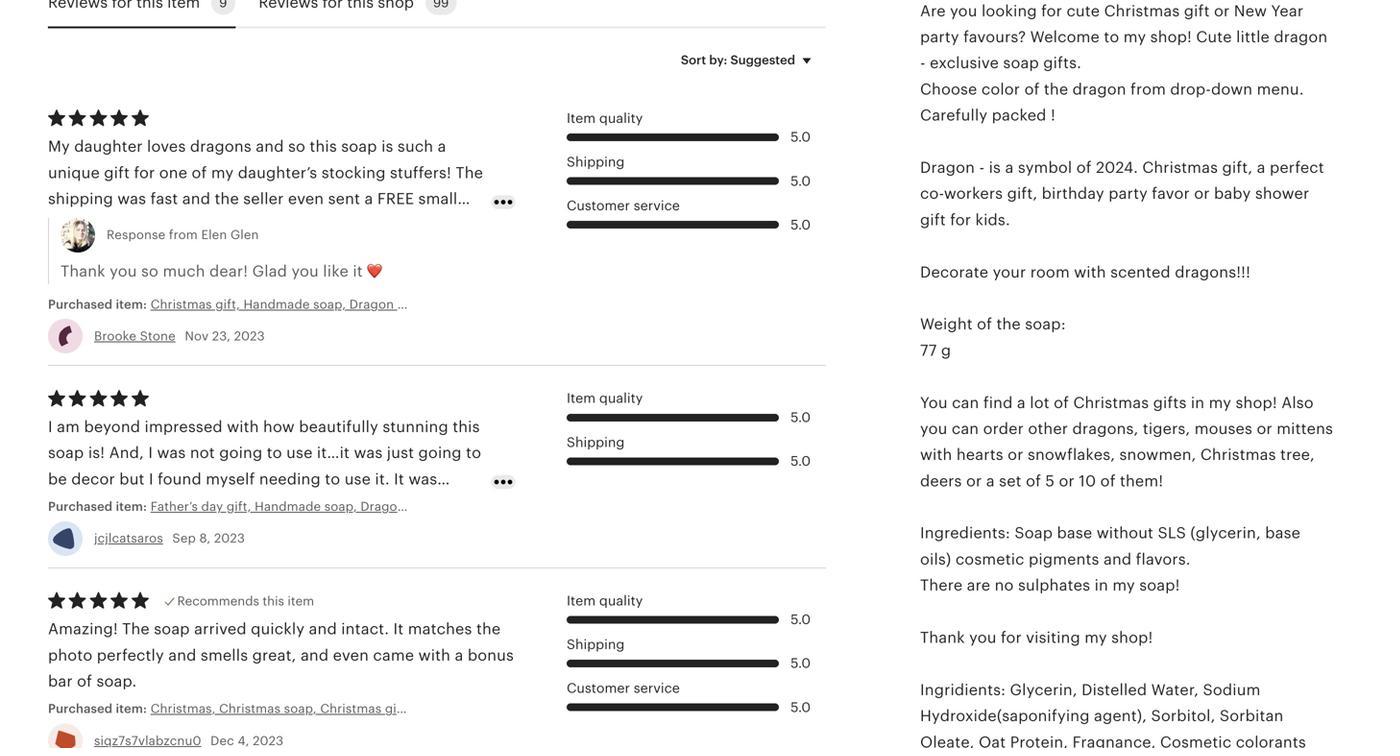 Task type: vqa. For each thing, say whether or not it's contained in the screenshot.
2nd quality from the bottom of the page
yes



Task type: describe. For each thing, give the bounding box(es) containing it.
of inside are you looking for cute christmas gift or new year party favours? welcome to my shop! cute little dragon - exclusive soap gifts. choose color of the dragon from drop-down menu. carefully packed !
[[1025, 81, 1040, 98]]

arrived
[[194, 621, 247, 638]]

1 vertical spatial use
[[345, 471, 371, 488]]

to right the just
[[466, 445, 482, 462]]

of inside the dragon - is a symbol of 2024. christmas gift, a perfect co-workers gift, birthday party favor or baby shower gift for kids.
[[1077, 159, 1092, 176]]

dragons,
[[1073, 420, 1139, 438]]

it inside i am beyond impressed with how beautifully stunning this soap is! and, i was not going to use it…it was just going to be decor but i found myself needing to use it. it was luxurious and the fragrance was wonderful!!
[[394, 471, 405, 488]]

or up "set"
[[1008, 447, 1024, 464]]

0 horizontal spatial dragon
[[1073, 81, 1127, 98]]

water,
[[1152, 682, 1199, 699]]

sort by: suggested button
[[667, 40, 833, 80]]

gift inside the dragon - is a symbol of 2024. christmas gift, a perfect co-workers gift, birthday party favor or baby shower gift for kids.
[[921, 211, 946, 229]]

distelled
[[1082, 682, 1148, 699]]

sort by: suggested
[[681, 53, 796, 67]]

0 horizontal spatial gift,
[[1008, 185, 1038, 202]]

1 horizontal spatial dragon
[[1275, 28, 1328, 46]]

a right 'is'
[[1006, 159, 1014, 176]]

other
[[1029, 420, 1069, 438]]

pigments
[[1029, 551, 1100, 568]]

fragrance
[[182, 497, 255, 514]]

cute
[[1067, 2, 1101, 20]]

thank you for visiting my shop!
[[921, 629, 1154, 647]]

4 5.0 from the top
[[791, 410, 811, 425]]

i am beyond impressed with how beautifully stunning this soap is! and, i was not going to use it…it was just going to be decor but i found myself needing to use it. it was luxurious and the fragrance was wonderful!!
[[48, 418, 482, 514]]

cosmetic
[[956, 551, 1025, 568]]

you inside you can find a lot of christmas gifts in my shop! also you can order other dragons, tigers, mouses or mittens with hearts or snowflakes, snowmen, christmas tree, deers or a set of 5 or 10 of them!
[[921, 420, 948, 438]]

glycerin,
[[1010, 682, 1078, 699]]

you for thank you so much dear! glad you like it ❤️
[[110, 263, 137, 280]]

of right the 10
[[1101, 473, 1116, 490]]

thank you so much dear! glad you like it ❤️
[[61, 263, 383, 280]]

ingridients:
[[921, 682, 1006, 699]]

was up it.
[[354, 445, 383, 462]]

8,
[[199, 532, 211, 546]]

of right lot
[[1054, 394, 1070, 412]]

1 vertical spatial i
[[148, 445, 153, 462]]

scented
[[1111, 264, 1171, 281]]

co-
[[921, 185, 944, 202]]

g
[[942, 342, 952, 359]]

weight of the soap: 77 g
[[921, 316, 1066, 359]]

soap!
[[1140, 577, 1181, 594]]

of left 5
[[1026, 473, 1042, 490]]

and down the item
[[309, 621, 337, 638]]

1 going from the left
[[219, 445, 263, 462]]

you for thank you for visiting my shop!
[[970, 629, 997, 647]]

customer service for brooke stone nov 23, 2023
[[567, 198, 680, 213]]

or down hearts
[[967, 473, 982, 490]]

item quality for jcjlcatsaros sep 8, 2023
[[567, 391, 643, 406]]

a left lot
[[1018, 394, 1026, 412]]

agent),
[[1095, 708, 1148, 725]]

favours?
[[964, 28, 1027, 46]]

baby
[[1215, 185, 1252, 202]]

purchased item: for brooke stone
[[48, 297, 151, 312]]

in inside you can find a lot of christmas gifts in my shop! also you can order other dragons, tigers, mouses or mittens with hearts or snowflakes, snowmen, christmas tree, deers or a set of 5 or 10 of them!
[[1191, 394, 1205, 412]]

customer for siqz7s7vlabzcnu0 dec 4, 2023
[[567, 681, 630, 696]]

thank for thank you so much dear! glad you like it ❤️
[[61, 263, 105, 280]]

purchased for jcjlcatsaros sep 8, 2023
[[48, 500, 113, 514]]

soap inside i am beyond impressed with how beautifully stunning this soap is! and, i was not going to use it…it was just going to be decor but i found myself needing to use it. it was luxurious and the fragrance was wonderful!!
[[48, 445, 84, 462]]

it inside amazing! the soap arrived quickly and intact. it matches the photo perfectly and smells great, and even came with a bonus bar of soap.
[[393, 621, 404, 638]]

brooke
[[94, 329, 136, 344]]

customer service for siqz7s7vlabzcnu0 dec 4, 2023
[[567, 681, 680, 696]]

am
[[57, 418, 80, 436]]

a left "set"
[[987, 473, 995, 490]]

christmas up dragons,
[[1074, 394, 1150, 412]]

are
[[967, 577, 991, 594]]

8 5.0 from the top
[[791, 700, 811, 715]]

perfectly
[[97, 647, 164, 664]]

hydroxide(saponifying
[[921, 708, 1090, 725]]

soap.
[[97, 673, 137, 690]]

workers
[[944, 185, 1003, 202]]

there
[[921, 577, 963, 594]]

2 vertical spatial i
[[149, 471, 154, 488]]

ingredients: soap base without sls (glycerin, base oils) cosmetic pigments and flavors. there are no sulphates in my soap!
[[921, 525, 1301, 594]]

menu.
[[1258, 81, 1305, 98]]

gift inside are you looking for cute christmas gift or new year party favours? welcome to my shop! cute little dragon - exclusive soap gifts. choose color of the dragon from drop-down menu. carefully packed !
[[1185, 2, 1210, 20]]

my inside ingredients: soap base without sls (glycerin, base oils) cosmetic pigments and flavors. there are no sulphates in my soap!
[[1113, 577, 1136, 594]]

drop-
[[1171, 81, 1212, 98]]

oils)
[[921, 551, 952, 568]]

item
[[288, 594, 314, 609]]

no
[[995, 577, 1014, 594]]

2 going from the left
[[419, 445, 462, 462]]

was up 'found'
[[157, 445, 186, 462]]

23,
[[212, 329, 231, 344]]

with inside i am beyond impressed with how beautifully stunning this soap is! and, i was not going to use it…it was just going to be decor but i found myself needing to use it. it was luxurious and the fragrance was wonderful!!
[[227, 418, 259, 436]]

7 5.0 from the top
[[791, 656, 811, 671]]

- inside are you looking for cute christmas gift or new year party favours? welcome to my shop! cute little dragon - exclusive soap gifts. choose color of the dragon from drop-down menu. carefully packed !
[[921, 55, 926, 72]]

1 vertical spatial from
[[169, 228, 198, 242]]

dear!
[[210, 263, 248, 280]]

0 vertical spatial gift,
[[1223, 159, 1253, 176]]

oat
[[979, 734, 1006, 749]]

the
[[122, 621, 150, 638]]

and left even
[[301, 647, 329, 664]]

sort
[[681, 53, 707, 67]]

to down it…it
[[325, 471, 340, 488]]

mittens
[[1277, 420, 1334, 438]]

the inside weight of the soap: 77 g
[[997, 316, 1021, 333]]

!
[[1051, 107, 1056, 124]]

your
[[993, 264, 1027, 281]]

5
[[1046, 473, 1055, 490]]

2023 for dec 4, 2023
[[253, 734, 284, 748]]

ingredients:
[[921, 525, 1011, 542]]

visiting
[[1027, 629, 1081, 647]]

even
[[333, 647, 369, 664]]

also
[[1282, 394, 1314, 412]]

4,
[[238, 734, 249, 748]]

tree,
[[1281, 447, 1315, 464]]

a inside amazing! the soap arrived quickly and intact. it matches the photo perfectly and smells great, and even came with a bonus bar of soap.
[[455, 647, 464, 664]]

item: for brooke
[[116, 297, 147, 312]]

2024.
[[1096, 159, 1139, 176]]

great,
[[252, 647, 297, 664]]

the inside amazing! the soap arrived quickly and intact. it matches the photo perfectly and smells great, and even came with a bonus bar of soap.
[[477, 621, 501, 638]]

item: for siqz7s7vlabzcnu0
[[116, 702, 147, 717]]

needing
[[259, 471, 321, 488]]

dragons!!!
[[1175, 264, 1251, 281]]

siqz7s7vlabzcnu0 dec 4, 2023
[[94, 734, 284, 748]]

recommends
[[177, 594, 259, 609]]

cute
[[1197, 28, 1233, 46]]

are you looking for cute christmas gift or new year party favours? welcome to my shop! cute little dragon - exclusive soap gifts. choose color of the dragon from drop-down menu. carefully packed !
[[921, 2, 1328, 124]]

party inside the dragon - is a symbol of 2024. christmas gift, a perfect co-workers gift, birthday party favor or baby shower gift for kids.
[[1109, 185, 1148, 202]]

choose
[[921, 81, 978, 98]]

elen
[[201, 228, 227, 242]]

and,
[[109, 445, 144, 462]]

❤️
[[367, 263, 383, 280]]

symbol
[[1018, 159, 1073, 176]]

and inside ingredients: soap base without sls (glycerin, base oils) cosmetic pigments and flavors. there are no sulphates in my soap!
[[1104, 551, 1132, 568]]

my inside you can find a lot of christmas gifts in my shop! also you can order other dragons, tigers, mouses or mittens with hearts or snowflakes, snowmen, christmas tree, deers or a set of 5 or 10 of them!
[[1209, 394, 1232, 412]]

to down how
[[267, 445, 282, 462]]

by:
[[710, 53, 728, 67]]

2 vertical spatial shop!
[[1112, 629, 1154, 647]]

77
[[921, 342, 937, 359]]

with inside amazing! the soap arrived quickly and intact. it matches the photo perfectly and smells great, and even came with a bonus bar of soap.
[[419, 647, 451, 664]]

christmas inside are you looking for cute christmas gift or new year party favours? welcome to my shop! cute little dragon - exclusive soap gifts. choose color of the dragon from drop-down menu. carefully packed !
[[1105, 2, 1180, 20]]

jcjlcatsaros link
[[94, 532, 163, 546]]

find
[[984, 394, 1013, 412]]

bonus
[[468, 647, 514, 664]]

much
[[163, 263, 205, 280]]

are
[[921, 2, 946, 20]]

thank for thank you for visiting my shop!
[[921, 629, 966, 647]]

tigers,
[[1143, 420, 1191, 438]]

1 horizontal spatial for
[[1001, 629, 1022, 647]]



Task type: locate. For each thing, give the bounding box(es) containing it.
shop! up the distelled
[[1112, 629, 1154, 647]]

can right you at the right
[[952, 394, 980, 412]]

for inside the dragon - is a symbol of 2024. christmas gift, a perfect co-workers gift, birthday party favor or baby shower gift for kids.
[[951, 211, 972, 229]]

you
[[921, 394, 948, 412]]

with left how
[[227, 418, 259, 436]]

thank down there
[[921, 629, 966, 647]]

0 vertical spatial shipping
[[567, 154, 625, 170]]

0 vertical spatial service
[[634, 198, 680, 213]]

0 vertical spatial -
[[921, 55, 926, 72]]

purchased item: up brooke
[[48, 297, 151, 312]]

1 vertical spatial for
[[951, 211, 972, 229]]

1 vertical spatial purchased
[[48, 500, 113, 514]]

going up myself
[[219, 445, 263, 462]]

decorate your room with scented dragons!!!
[[921, 264, 1251, 281]]

item: up brooke stone link
[[116, 297, 147, 312]]

2 vertical spatial item:
[[116, 702, 147, 717]]

party inside are you looking for cute christmas gift or new year party favours? welcome to my shop! cute little dragon - exclusive soap gifts. choose color of the dragon from drop-down menu. carefully packed !
[[921, 28, 960, 46]]

soap down am
[[48, 445, 84, 462]]

0 vertical spatial purchased item:
[[48, 297, 151, 312]]

i right the and,
[[148, 445, 153, 462]]

1 vertical spatial service
[[634, 681, 680, 696]]

10
[[1079, 473, 1097, 490]]

my inside are you looking for cute christmas gift or new year party favours? welcome to my shop! cute little dragon - exclusive soap gifts. choose color of the dragon from drop-down menu. carefully packed !
[[1124, 28, 1147, 46]]

for left visiting
[[1001, 629, 1022, 647]]

you right are
[[950, 2, 978, 20]]

1 horizontal spatial soap
[[154, 621, 190, 638]]

1 horizontal spatial use
[[345, 471, 371, 488]]

from left the elen at the left top of page
[[169, 228, 198, 242]]

6 5.0 from the top
[[791, 612, 811, 628]]

1 customer from the top
[[567, 198, 630, 213]]

in down pigments
[[1095, 577, 1109, 594]]

and left smells
[[168, 647, 197, 664]]

base right (glycerin,
[[1266, 525, 1301, 542]]

amazing!
[[48, 621, 118, 638]]

it right it.
[[394, 471, 405, 488]]

5 5.0 from the top
[[791, 454, 811, 469]]

this left the item
[[263, 594, 284, 609]]

1 vertical spatial item quality
[[567, 391, 643, 406]]

1 vertical spatial shop!
[[1236, 394, 1278, 412]]

or inside are you looking for cute christmas gift or new year party favours? welcome to my shop! cute little dragon - exclusive soap gifts. choose color of the dragon from drop-down menu. carefully packed !
[[1215, 2, 1230, 20]]

dragon down gifts.
[[1073, 81, 1127, 98]]

quality for dec 4, 2023
[[600, 593, 643, 609]]

found
[[158, 471, 202, 488]]

gift, down symbol
[[1008, 185, 1038, 202]]

0 vertical spatial item:
[[116, 297, 147, 312]]

2023 right 4, in the left bottom of the page
[[253, 734, 284, 748]]

with
[[1075, 264, 1107, 281], [227, 418, 259, 436], [921, 447, 953, 464], [419, 647, 451, 664]]

and
[[121, 497, 149, 514], [1104, 551, 1132, 568], [309, 621, 337, 638], [168, 647, 197, 664], [301, 647, 329, 664]]

to inside are you looking for cute christmas gift or new year party favours? welcome to my shop! cute little dragon - exclusive soap gifts. choose color of the dragon from drop-down menu. carefully packed !
[[1104, 28, 1120, 46]]

1 horizontal spatial gift
[[1185, 2, 1210, 20]]

1 vertical spatial customer service
[[567, 681, 680, 696]]

my left soap!
[[1113, 577, 1136, 594]]

1 vertical spatial gift,
[[1008, 185, 1038, 202]]

2023 right 8,
[[214, 532, 245, 546]]

0 vertical spatial quality
[[600, 110, 643, 126]]

customer
[[567, 198, 630, 213], [567, 681, 630, 696]]

for up welcome
[[1042, 2, 1063, 20]]

dragon
[[921, 159, 975, 176]]

suggested
[[731, 53, 796, 67]]

soap right the
[[154, 621, 190, 638]]

2 horizontal spatial for
[[1042, 2, 1063, 20]]

or left baby
[[1195, 185, 1210, 202]]

2 customer from the top
[[567, 681, 630, 696]]

christmas right cute
[[1105, 2, 1180, 20]]

3 item from the top
[[567, 593, 596, 609]]

year
[[1272, 2, 1304, 20]]

purchased item: down decor
[[48, 500, 151, 514]]

christmas down mouses
[[1201, 447, 1277, 464]]

base up pigments
[[1058, 525, 1093, 542]]

purchased down bar
[[48, 702, 113, 717]]

item: for jcjlcatsaros
[[116, 500, 147, 514]]

2 5.0 from the top
[[791, 173, 811, 189]]

gift up cute
[[1185, 2, 1210, 20]]

1 vertical spatial dragon
[[1073, 81, 1127, 98]]

1 5.0 from the top
[[791, 129, 811, 145]]

3 purchased from the top
[[48, 702, 113, 717]]

0 vertical spatial customer
[[567, 198, 630, 213]]

2 shipping from the top
[[567, 435, 625, 450]]

1 vertical spatial it
[[393, 621, 404, 638]]

colorants
[[1236, 734, 1307, 749]]

quickly
[[251, 621, 305, 638]]

0 horizontal spatial use
[[287, 445, 313, 462]]

the up bonus
[[477, 621, 501, 638]]

decor
[[71, 471, 115, 488]]

0 vertical spatial thank
[[61, 263, 105, 280]]

1 horizontal spatial gift,
[[1223, 159, 1253, 176]]

0 vertical spatial gift
[[1185, 2, 1210, 20]]

quality for nov 23, 2023
[[600, 110, 643, 126]]

this
[[453, 418, 480, 436], [263, 594, 284, 609]]

3 item quality from the top
[[567, 593, 643, 609]]

1 vertical spatial in
[[1095, 577, 1109, 594]]

shop! inside you can find a lot of christmas gifts in my shop! also you can order other dragons, tigers, mouses or mittens with hearts or snowflakes, snowmen, christmas tree, deers or a set of 5 or 10 of them!
[[1236, 394, 1278, 412]]

shipping for siqz7s7vlabzcnu0 dec 4, 2023
[[567, 637, 625, 652]]

it
[[394, 471, 405, 488], [393, 621, 404, 638]]

wonderful!!
[[292, 497, 378, 514]]

to right welcome
[[1104, 28, 1120, 46]]

3 shipping from the top
[[567, 637, 625, 652]]

1 vertical spatial -
[[980, 159, 985, 176]]

(glycerin,
[[1191, 525, 1262, 542]]

1 vertical spatial can
[[952, 420, 979, 438]]

be
[[48, 471, 67, 488]]

customer for brooke stone nov 23, 2023
[[567, 198, 630, 213]]

was down needing
[[259, 497, 288, 514]]

dragon down year
[[1275, 28, 1328, 46]]

0 vertical spatial item
[[567, 110, 596, 126]]

0 horizontal spatial party
[[921, 28, 960, 46]]

purchased item: down soap.
[[48, 702, 151, 717]]

2 vertical spatial for
[[1001, 629, 1022, 647]]

this right stunning
[[453, 418, 480, 436]]

in inside ingredients: soap base without sls (glycerin, base oils) cosmetic pigments and flavors. there are no sulphates in my soap!
[[1095, 577, 1109, 594]]

0 vertical spatial i
[[48, 418, 53, 436]]

for inside are you looking for cute christmas gift or new year party favours? welcome to my shop! cute little dragon - exclusive soap gifts. choose color of the dragon from drop-down menu. carefully packed !
[[1042, 2, 1063, 20]]

1 purchased from the top
[[48, 297, 113, 312]]

my
[[1124, 28, 1147, 46], [1209, 394, 1232, 412], [1113, 577, 1136, 594], [1085, 629, 1108, 647]]

item quality for siqz7s7vlabzcnu0 dec 4, 2023
[[567, 593, 643, 609]]

bar
[[48, 673, 73, 690]]

3 quality from the top
[[600, 593, 643, 609]]

- inside the dragon - is a symbol of 2024. christmas gift, a perfect co-workers gift, birthday party favor or baby shower gift for kids.
[[980, 159, 985, 176]]

flavors.
[[1136, 551, 1191, 568]]

myself
[[206, 471, 255, 488]]

2 purchased from the top
[[48, 500, 113, 514]]

3 item: from the top
[[116, 702, 147, 717]]

gift down "co-"
[[921, 211, 946, 229]]

going
[[219, 445, 263, 462], [419, 445, 462, 462]]

1 vertical spatial party
[[1109, 185, 1148, 202]]

0 horizontal spatial soap
[[48, 445, 84, 462]]

0 horizontal spatial this
[[263, 594, 284, 609]]

0 horizontal spatial gift
[[921, 211, 946, 229]]

shop! left cute
[[1151, 28, 1193, 46]]

the down 'found'
[[153, 497, 178, 514]]

1 vertical spatial quality
[[600, 391, 643, 406]]

lot
[[1030, 394, 1050, 412]]

1 service from the top
[[634, 198, 680, 213]]

from inside are you looking for cute christmas gift or new year party favours? welcome to my shop! cute little dragon - exclusive soap gifts. choose color of the dragon from drop-down menu. carefully packed !
[[1131, 81, 1167, 98]]

or inside the dragon - is a symbol of 2024. christmas gift, a perfect co-workers gift, birthday party favor or baby shower gift for kids.
[[1195, 185, 1210, 202]]

1 vertical spatial gift
[[921, 211, 946, 229]]

service
[[634, 198, 680, 213], [634, 681, 680, 696]]

0 horizontal spatial base
[[1058, 525, 1093, 542]]

2 customer service from the top
[[567, 681, 680, 696]]

and down without at the right bottom
[[1104, 551, 1132, 568]]

item: down but
[[116, 500, 147, 514]]

1 quality from the top
[[600, 110, 643, 126]]

you for are you looking for cute christmas gift or new year party favours? welcome to my shop! cute little dragon - exclusive soap gifts. choose color of the dragon from drop-down menu. carefully packed !
[[950, 2, 978, 20]]

from
[[1131, 81, 1167, 98], [169, 228, 198, 242]]

fragnance,
[[1073, 734, 1157, 749]]

the up ! on the right top of the page
[[1044, 81, 1069, 98]]

1 item: from the top
[[116, 297, 147, 312]]

jcjlcatsaros
[[94, 532, 163, 546]]

sls
[[1158, 525, 1187, 542]]

siqz7s7vlabzcnu0 link
[[94, 734, 201, 748]]

you left so
[[110, 263, 137, 280]]

of
[[1025, 81, 1040, 98], [1077, 159, 1092, 176], [977, 316, 993, 333], [1054, 394, 1070, 412], [1026, 473, 1042, 490], [1101, 473, 1116, 490], [77, 673, 92, 690]]

purchased down decor
[[48, 500, 113, 514]]

item quality for brooke stone nov 23, 2023
[[567, 110, 643, 126]]

5.0
[[791, 129, 811, 145], [791, 173, 811, 189], [791, 217, 811, 232], [791, 410, 811, 425], [791, 454, 811, 469], [791, 612, 811, 628], [791, 656, 811, 671], [791, 700, 811, 715]]

color
[[982, 81, 1021, 98]]

and inside i am beyond impressed with how beautifully stunning this soap is! and, i was not going to use it…it was just going to be decor but i found myself needing to use it. it was luxurious and the fragrance was wonderful!!
[[121, 497, 149, 514]]

to
[[1104, 28, 1120, 46], [267, 445, 282, 462], [466, 445, 482, 462], [325, 471, 340, 488]]

soap:
[[1026, 316, 1066, 333]]

of inside amazing! the soap arrived quickly and intact. it matches the photo perfectly and smells great, and even came with a bonus bar of soap.
[[77, 673, 92, 690]]

tab list
[[48, 0, 826, 28]]

my up mouses
[[1209, 394, 1232, 412]]

service for siqz7s7vlabzcnu0 dec 4, 2023
[[634, 681, 680, 696]]

brooke stone link
[[94, 329, 176, 344]]

and down but
[[121, 497, 149, 514]]

a up shower
[[1257, 159, 1266, 176]]

0 vertical spatial can
[[952, 394, 980, 412]]

the
[[1044, 81, 1069, 98], [997, 316, 1021, 333], [153, 497, 178, 514], [477, 621, 501, 638]]

use up needing
[[287, 445, 313, 462]]

2 vertical spatial purchased item:
[[48, 702, 151, 717]]

3 5.0 from the top
[[791, 217, 811, 232]]

purchased up brooke
[[48, 297, 113, 312]]

shop! inside are you looking for cute christmas gift or new year party favours? welcome to my shop! cute little dragon - exclusive soap gifts. choose color of the dragon from drop-down menu. carefully packed !
[[1151, 28, 1193, 46]]

1 base from the left
[[1058, 525, 1093, 542]]

item for brooke stone nov 23, 2023
[[567, 110, 596, 126]]

of inside weight of the soap: 77 g
[[977, 316, 993, 333]]

dragon - is a symbol of 2024. christmas gift, a perfect co-workers gift, birthday party favor or baby shower gift for kids.
[[921, 159, 1325, 229]]

2 service from the top
[[634, 681, 680, 696]]

christmas inside the dragon - is a symbol of 2024. christmas gift, a perfect co-workers gift, birthday party favor or baby shower gift for kids.
[[1143, 159, 1219, 176]]

a left bonus
[[455, 647, 464, 664]]

my right welcome
[[1124, 28, 1147, 46]]

0 vertical spatial this
[[453, 418, 480, 436]]

0 horizontal spatial thank
[[61, 263, 105, 280]]

decorate
[[921, 264, 989, 281]]

purchased for siqz7s7vlabzcnu0 dec 4, 2023
[[48, 702, 113, 717]]

beyond
[[84, 418, 140, 436]]

2 base from the left
[[1266, 525, 1301, 542]]

- up choose
[[921, 55, 926, 72]]

1 vertical spatial customer
[[567, 681, 630, 696]]

0 horizontal spatial for
[[951, 211, 972, 229]]

looking
[[982, 2, 1038, 20]]

1 customer service from the top
[[567, 198, 680, 213]]

1 item from the top
[[567, 110, 596, 126]]

glad
[[252, 263, 287, 280]]

0 vertical spatial 2023
[[234, 329, 265, 344]]

new
[[1235, 2, 1268, 20]]

shipping for jcjlcatsaros sep 8, 2023
[[567, 435, 625, 450]]

soap inside amazing! the soap arrived quickly and intact. it matches the photo perfectly and smells great, and even came with a bonus bar of soap.
[[154, 621, 190, 638]]

0 vertical spatial party
[[921, 28, 960, 46]]

1 shipping from the top
[[567, 154, 625, 170]]

birthday
[[1042, 185, 1105, 202]]

from left drop- on the right top
[[1131, 81, 1167, 98]]

1 vertical spatial purchased item:
[[48, 500, 151, 514]]

amazing! the soap arrived quickly and intact. it matches the photo perfectly and smells great, and even came with a bonus bar of soap.
[[48, 621, 514, 690]]

purchased for brooke stone nov 23, 2023
[[48, 297, 113, 312]]

can up hearts
[[952, 420, 979, 438]]

just
[[387, 445, 414, 462]]

1 horizontal spatial going
[[419, 445, 462, 462]]

soap up color
[[1004, 55, 1040, 72]]

or right 5
[[1059, 473, 1075, 490]]

of up packed
[[1025, 81, 1040, 98]]

1 purchased item: from the top
[[48, 297, 151, 312]]

hearts
[[957, 447, 1004, 464]]

2023 right 23,
[[234, 329, 265, 344]]

purchased item: for jcjlcatsaros
[[48, 500, 151, 514]]

you down are
[[970, 629, 997, 647]]

with down matches
[[419, 647, 451, 664]]

smells
[[201, 647, 248, 664]]

shipping for brooke stone nov 23, 2023
[[567, 154, 625, 170]]

of right weight
[[977, 316, 993, 333]]

1 horizontal spatial -
[[980, 159, 985, 176]]

nov
[[185, 329, 209, 344]]

you left like on the left
[[292, 263, 319, 280]]

party down are
[[921, 28, 960, 46]]

stunning
[[383, 418, 449, 436]]

0 horizontal spatial from
[[169, 228, 198, 242]]

- left 'is'
[[980, 159, 985, 176]]

0 vertical spatial customer service
[[567, 198, 680, 213]]

of up birthday
[[1077, 159, 1092, 176]]

shipping
[[567, 154, 625, 170], [567, 435, 625, 450], [567, 637, 625, 652]]

party
[[921, 28, 960, 46], [1109, 185, 1148, 202]]

2 vertical spatial quality
[[600, 593, 643, 609]]

2 vertical spatial item quality
[[567, 593, 643, 609]]

or left the mittens
[[1257, 420, 1273, 438]]

2 quality from the top
[[600, 391, 643, 406]]

them!
[[1120, 473, 1164, 490]]

matches
[[408, 621, 472, 638]]

recommends this item
[[177, 594, 314, 609]]

or up cute
[[1215, 2, 1230, 20]]

you inside are you looking for cute christmas gift or new year party favours? welcome to my shop! cute little dragon - exclusive soap gifts. choose color of the dragon from drop-down menu. carefully packed !
[[950, 2, 978, 20]]

was down the just
[[409, 471, 438, 488]]

room
[[1031, 264, 1070, 281]]

0 vertical spatial shop!
[[1151, 28, 1193, 46]]

i right but
[[149, 471, 154, 488]]

is
[[989, 159, 1001, 176]]

it…it
[[317, 445, 350, 462]]

this inside i am beyond impressed with how beautifully stunning this soap is! and, i was not going to use it…it was just going to be decor but i found myself needing to use it. it was luxurious and the fragrance was wonderful!!
[[453, 418, 480, 436]]

0 vertical spatial for
[[1042, 2, 1063, 20]]

customer service
[[567, 198, 680, 213], [567, 681, 680, 696]]

1 horizontal spatial this
[[453, 418, 480, 436]]

1 vertical spatial 2023
[[214, 532, 245, 546]]

1 horizontal spatial thank
[[921, 629, 966, 647]]

base
[[1058, 525, 1093, 542], [1266, 525, 1301, 542]]

3 purchased item: from the top
[[48, 702, 151, 717]]

2 vertical spatial shipping
[[567, 637, 625, 652]]

item: down soap.
[[116, 702, 147, 717]]

0 vertical spatial it
[[394, 471, 405, 488]]

purchased item: for siqz7s7vlabzcnu0
[[48, 702, 151, 717]]

item
[[567, 110, 596, 126], [567, 391, 596, 406], [567, 593, 596, 609]]

1 item quality from the top
[[567, 110, 643, 126]]

carefully
[[921, 107, 988, 124]]

little
[[1237, 28, 1270, 46]]

1 vertical spatial item
[[567, 391, 596, 406]]

with right room
[[1075, 264, 1107, 281]]

0 horizontal spatial going
[[219, 445, 263, 462]]

it up came
[[393, 621, 404, 638]]

i left am
[[48, 418, 53, 436]]

oleate,
[[921, 734, 975, 749]]

2 vertical spatial 2023
[[253, 734, 284, 748]]

without
[[1097, 525, 1154, 542]]

2 item from the top
[[567, 391, 596, 406]]

2 horizontal spatial soap
[[1004, 55, 1040, 72]]

item for jcjlcatsaros sep 8, 2023
[[567, 391, 596, 406]]

1 vertical spatial shipping
[[567, 435, 625, 450]]

1 horizontal spatial from
[[1131, 81, 1167, 98]]

2 item quality from the top
[[567, 391, 643, 406]]

0 vertical spatial soap
[[1004, 55, 1040, 72]]

the inside i am beyond impressed with how beautifully stunning this soap is! and, i was not going to use it…it was just going to be decor but i found myself needing to use it. it was luxurious and the fragrance was wonderful!!
[[153, 497, 178, 514]]

shop! left "also"
[[1236, 394, 1278, 412]]

1 vertical spatial this
[[263, 594, 284, 609]]

1 vertical spatial item:
[[116, 500, 147, 514]]

1 vertical spatial thank
[[921, 629, 966, 647]]

packed
[[992, 107, 1047, 124]]

0 vertical spatial item quality
[[567, 110, 643, 126]]

2 purchased item: from the top
[[48, 500, 151, 514]]

0 vertical spatial use
[[287, 445, 313, 462]]

purchased item:
[[48, 297, 151, 312], [48, 500, 151, 514], [48, 702, 151, 717]]

my right visiting
[[1085, 629, 1108, 647]]

1 horizontal spatial in
[[1191, 394, 1205, 412]]

0 vertical spatial dragon
[[1275, 28, 1328, 46]]

going down stunning
[[419, 445, 462, 462]]

shower
[[1256, 185, 1310, 202]]

0 horizontal spatial in
[[1095, 577, 1109, 594]]

item for siqz7s7vlabzcnu0 dec 4, 2023
[[567, 593, 596, 609]]

shop!
[[1151, 28, 1193, 46], [1236, 394, 1278, 412], [1112, 629, 1154, 647]]

2023 for sep 8, 2023
[[214, 532, 245, 546]]

christmas
[[1105, 2, 1180, 20], [1143, 159, 1219, 176], [1074, 394, 1150, 412], [1201, 447, 1277, 464]]

1 vertical spatial soap
[[48, 445, 84, 462]]

gift, up baby
[[1223, 159, 1253, 176]]

sorbitan
[[1220, 708, 1284, 725]]

2 vertical spatial purchased
[[48, 702, 113, 717]]

with up deers
[[921, 447, 953, 464]]

0 vertical spatial from
[[1131, 81, 1167, 98]]

0 vertical spatial in
[[1191, 394, 1205, 412]]

2 vertical spatial soap
[[154, 621, 190, 638]]

quality for sep 8, 2023
[[600, 391, 643, 406]]

perfect
[[1270, 159, 1325, 176]]

with inside you can find a lot of christmas gifts in my shop! also you can order other dragons, tigers, mouses or mittens with hearts or snowflakes, snowmen, christmas tree, deers or a set of 5 or 10 of them!
[[921, 447, 953, 464]]

you down you at the right
[[921, 420, 948, 438]]

in
[[1191, 394, 1205, 412], [1095, 577, 1109, 594]]

gifts
[[1154, 394, 1187, 412]]

christmas up favor
[[1143, 159, 1219, 176]]

of right bar
[[77, 673, 92, 690]]

2 item: from the top
[[116, 500, 147, 514]]

0 vertical spatial purchased
[[48, 297, 113, 312]]

1 horizontal spatial base
[[1266, 525, 1301, 542]]

the left soap:
[[997, 316, 1021, 333]]

welcome
[[1031, 28, 1100, 46]]

quality
[[600, 110, 643, 126], [600, 391, 643, 406], [600, 593, 643, 609]]

soap inside are you looking for cute christmas gift or new year party favours? welcome to my shop! cute little dragon - exclusive soap gifts. choose color of the dragon from drop-down menu. carefully packed !
[[1004, 55, 1040, 72]]

service for brooke stone nov 23, 2023
[[634, 198, 680, 213]]

use left it.
[[345, 471, 371, 488]]

0 horizontal spatial -
[[921, 55, 926, 72]]

2 vertical spatial item
[[567, 593, 596, 609]]

1 horizontal spatial party
[[1109, 185, 1148, 202]]

thank left so
[[61, 263, 105, 280]]

the inside are you looking for cute christmas gift or new year party favours? welcome to my shop! cute little dragon - exclusive soap gifts. choose color of the dragon from drop-down menu. carefully packed !
[[1044, 81, 1069, 98]]



